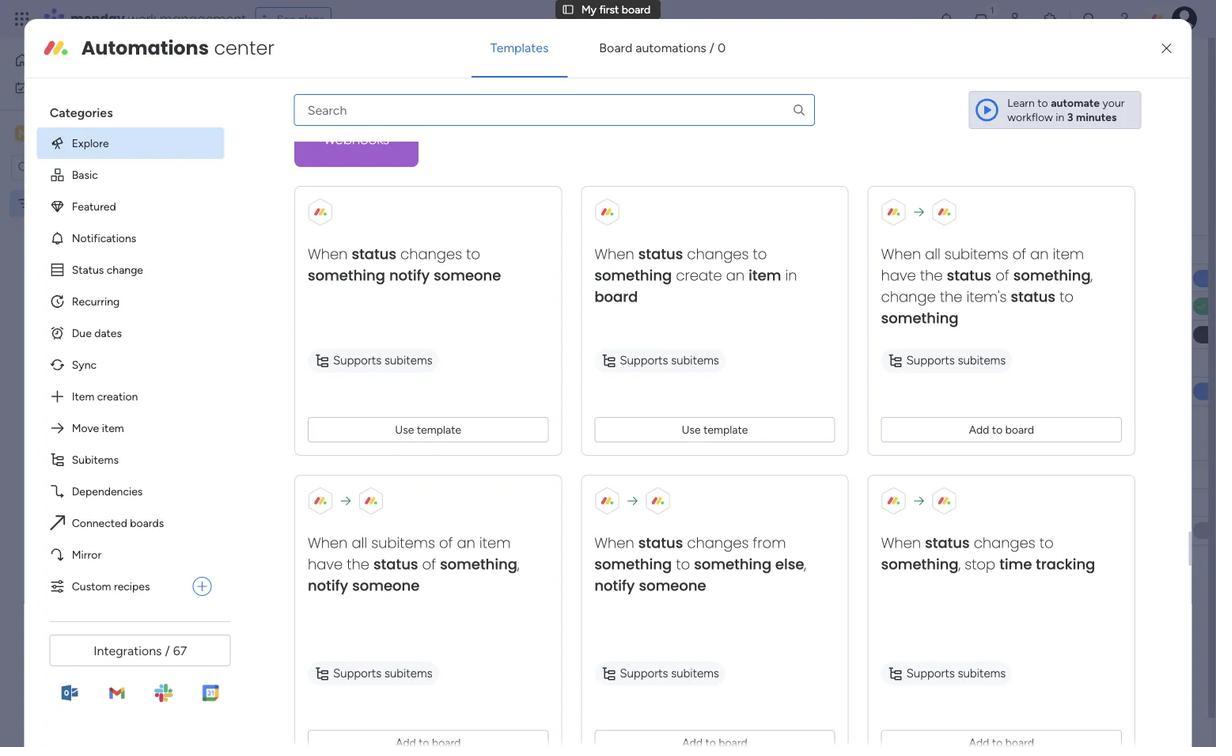 Task type: describe. For each thing, give the bounding box(es) containing it.
connected
[[72, 516, 127, 530]]

more
[[743, 87, 769, 101]]

when inside the when status changes   to something create an item in board
[[594, 244, 634, 264]]

it
[[710, 272, 717, 285]]

integrations / 67 button
[[50, 635, 231, 666]]

use template button for someone
[[308, 417, 548, 442]]

john smith image
[[1172, 6, 1197, 32]]

1 priority field from the top
[[882, 241, 925, 258]]

column information image for second status field from the top
[[716, 468, 729, 481]]

dependencies option
[[37, 475, 225, 507]]

dates
[[94, 326, 122, 340]]

monday work management
[[70, 10, 246, 28]]

subitems
[[72, 453, 119, 466]]

monday
[[70, 10, 125, 28]]

else
[[775, 554, 804, 574]]

owners,
[[420, 88, 459, 102]]

integrations
[[94, 643, 162, 658]]

use template button for item
[[594, 417, 835, 442]]

board inside the when status changes   to something create an item in board
[[594, 287, 638, 307]]

see plans
[[277, 12, 325, 26]]

nov 16
[[779, 272, 811, 285]]

add new group
[[271, 580, 347, 593]]

action items
[[985, 273, 1043, 286]]

sync
[[72, 358, 97, 371]]

1 image
[[985, 1, 999, 19]]

when status changes to something , stop time tracking
[[881, 533, 1095, 574]]

2 sum from the top
[[1116, 531, 1134, 543]]

categories
[[50, 105, 113, 120]]

priority for first priority field from the top of the page
[[886, 243, 921, 256]]

template for someone
[[417, 423, 461, 436]]

notify inside status of something , notify someone
[[308, 576, 348, 596]]

$1,600
[[1108, 381, 1142, 395]]

new project button
[[240, 153, 314, 178]]

use for someone
[[395, 423, 414, 436]]

to inside when status changes from something to something else , notify someone
[[676, 554, 690, 574]]

project 1
[[299, 271, 342, 285]]

when inside when status changes   to something notify someone
[[308, 244, 348, 264]]

time
[[999, 554, 1032, 574]]

meeting
[[981, 301, 1019, 313]]

supports for status
[[906, 353, 955, 367]]

1 status field from the top
[[664, 241, 705, 258]]

center
[[214, 35, 274, 61]]

change for , change the item's
[[881, 287, 936, 307]]

due for due date
[[770, 468, 790, 481]]

plans
[[298, 12, 325, 26]]

status of something
[[947, 265, 1091, 286]]

someone inside when status changes   to something notify someone
[[434, 265, 501, 286]]

meeting notes
[[981, 301, 1047, 313]]

owner for 2nd owner field from the top of the page
[[576, 468, 609, 481]]

0 vertical spatial my first board
[[581, 3, 651, 16]]

an for , change the item's
[[1030, 244, 1049, 264]]

2 owner field from the top
[[572, 466, 613, 483]]

use template for someone
[[395, 423, 461, 436]]

budget for 1st budget field from the bottom of the page
[[1107, 468, 1143, 481]]

2 notes field from the top
[[995, 466, 1033, 483]]

item inside option
[[102, 421, 124, 435]]

timelines
[[479, 88, 524, 102]]

recurring
[[72, 295, 120, 308]]

creation
[[97, 390, 138, 403]]

someone inside status of something , notify someone
[[352, 576, 419, 596]]

1 owner field from the top
[[572, 241, 613, 258]]

when all subitems of an item have the for notify
[[308, 533, 511, 574]]

subitems for something else
[[671, 666, 719, 680]]

search everything image
[[1082, 11, 1098, 27]]

template for item
[[703, 423, 748, 436]]

from
[[753, 533, 786, 553]]

Next month field
[[268, 434, 360, 454]]

use for item
[[682, 423, 701, 436]]

home button
[[9, 47, 170, 73]]

$100
[[1113, 273, 1136, 285]]

budget for first budget field
[[1107, 243, 1143, 256]]

new
[[294, 580, 315, 593]]

supports subitems for notify
[[333, 666, 432, 680]]

due dates option
[[37, 317, 225, 349]]

0 horizontal spatial your
[[649, 88, 671, 102]]

0 vertical spatial first
[[599, 3, 619, 16]]

1 vertical spatial my first board
[[241, 50, 410, 85]]

something inside status to something
[[881, 308, 959, 328]]

supports for notify
[[333, 666, 381, 680]]

$500
[[1112, 329, 1137, 341]]

mirror
[[72, 548, 101, 561]]

my first board list box
[[0, 187, 202, 430]]

something inside the when status changes   to something create an item in board
[[594, 265, 672, 286]]

changes for an
[[687, 244, 749, 264]]

where
[[615, 88, 646, 102]]

status inside 'option'
[[72, 263, 104, 276]]

notifications image
[[939, 11, 954, 27]]

notify inside when status changes   to something notify someone
[[389, 265, 430, 286]]

add for add to board
[[969, 423, 989, 436]]

board automations / 0 button
[[580, 28, 745, 66]]

in inside the when status changes   to something create an item in board
[[785, 265, 797, 286]]

invite members image
[[1008, 11, 1024, 27]]

supports subitems for status
[[906, 353, 1006, 367]]

see more
[[722, 87, 769, 101]]

to inside the when status changes   to something create an item in board
[[753, 244, 767, 264]]

the for ,
[[347, 554, 369, 574]]

main for main workspace
[[36, 126, 64, 141]]

see more link
[[720, 86, 770, 102]]

month for this month
[[305, 209, 353, 229]]

all for status
[[925, 244, 941, 264]]

notes
[[1021, 301, 1047, 313]]

move
[[72, 421, 99, 435]]

changes for stop
[[974, 533, 1035, 553]]

0 vertical spatial /
[[710, 40, 715, 55]]

notify inside when status changes from something to something else , notify someone
[[594, 576, 635, 596]]

management
[[160, 10, 246, 28]]

featured
[[72, 200, 116, 213]]

main table button
[[240, 111, 329, 136]]

status change
[[72, 263, 143, 276]]

templates button
[[471, 28, 568, 66]]

help image
[[1117, 11, 1132, 27]]

1 vertical spatial /
[[165, 643, 170, 658]]

automations
[[81, 35, 209, 61]]

status inside when status changes from something to something else , notify someone
[[638, 533, 683, 553]]

low
[[893, 272, 914, 285]]

manage any type of project. assign owners, set timelines and keep track of where your project stands.
[[242, 88, 747, 102]]

, inside , change the item's
[[1091, 265, 1093, 286]]

owner for 2nd owner field from the bottom
[[576, 243, 609, 256]]

supports subitems for time tracking
[[906, 666, 1006, 680]]

something inside status of something , notify someone
[[440, 554, 517, 574]]

item
[[72, 390, 94, 403]]

items
[[1018, 273, 1043, 286]]

see plans button
[[255, 7, 332, 31]]

the inside , change the item's
[[940, 287, 962, 307]]

to inside 'button'
[[992, 423, 1003, 436]]

move item
[[72, 421, 124, 435]]

Search in workspace field
[[33, 158, 132, 176]]

3 minutes
[[1067, 110, 1117, 124]]

working on it
[[651, 272, 717, 285]]

supports for item
[[620, 353, 668, 367]]

workflow
[[1008, 110, 1053, 124]]

supports subitems for item
[[620, 353, 719, 367]]

supports for time tracking
[[906, 666, 955, 680]]

tracking
[[1036, 554, 1095, 574]]

keep
[[548, 88, 572, 102]]

project
[[674, 88, 709, 102]]

board automations / 0
[[599, 40, 726, 55]]

this month
[[272, 209, 353, 229]]

medium
[[883, 328, 923, 341]]

status inside status to something
[[1011, 287, 1055, 307]]

main table
[[264, 117, 317, 130]]

categories heading
[[37, 91, 225, 127]]

status inside when status changes   to something notify someone
[[352, 244, 396, 264]]

m
[[18, 127, 28, 140]]

1 vertical spatial first
[[283, 50, 329, 85]]

see for see more
[[722, 87, 741, 101]]

supports subitems for something else
[[620, 666, 719, 680]]

when status changes from something to something else , notify someone
[[594, 533, 806, 596]]

minutes
[[1076, 110, 1117, 124]]

status inside status of something , notify someone
[[373, 554, 418, 574]]

add to board button
[[881, 417, 1122, 442]]

project.
[[343, 88, 381, 102]]

automate
[[1051, 96, 1100, 109]]

set
[[461, 88, 477, 102]]

this
[[272, 209, 301, 229]]

subitems for someone
[[384, 353, 432, 367]]

next
[[272, 434, 304, 454]]

an for ,
[[457, 533, 475, 553]]

on
[[695, 272, 708, 285]]

use template for item
[[682, 423, 748, 436]]

main for main table
[[264, 117, 288, 130]]

, inside when status changes to something , stop time tracking
[[959, 554, 961, 574]]

status for 1st status field from the top
[[668, 243, 701, 256]]



Task type: locate. For each thing, give the bounding box(es) containing it.
0 vertical spatial status
[[668, 243, 701, 256]]

1 vertical spatial when all subitems of an item have the
[[308, 533, 511, 574]]

1 template from the left
[[417, 423, 461, 436]]

1 horizontal spatial an
[[726, 265, 744, 286]]

1 horizontal spatial change
[[881, 287, 936, 307]]

subitems for item
[[671, 353, 719, 367]]

of
[[330, 88, 340, 102], [602, 88, 613, 102], [1012, 244, 1026, 264], [995, 265, 1009, 286], [439, 533, 453, 553], [422, 554, 436, 574]]

2 priority from the top
[[886, 468, 921, 481]]

first down basic
[[55, 197, 75, 210]]

have up high in the right of the page
[[881, 265, 916, 286]]

subitems for notify
[[384, 666, 432, 680]]

main inside workspace selection element
[[36, 126, 64, 141]]

0 vertical spatial owner field
[[572, 241, 613, 258]]

column information image right 'date'
[[826, 468, 839, 481]]

when status changes   to something create an item in board
[[594, 244, 797, 307]]

1 horizontal spatial add
[[969, 423, 989, 436]]

0 horizontal spatial have
[[308, 554, 343, 574]]

0 vertical spatial the
[[920, 265, 943, 286]]

2 horizontal spatial notify
[[594, 576, 635, 596]]

new
[[246, 159, 269, 172]]

autopilot image
[[1063, 113, 1077, 133]]

use template
[[395, 423, 461, 436], [682, 423, 748, 436]]

next month
[[272, 434, 356, 454]]

in left 3
[[1056, 110, 1065, 124]]

2 owner from the top
[[576, 468, 609, 481]]

featured option
[[37, 191, 225, 222]]

0 horizontal spatial use template button
[[308, 417, 548, 442]]

1 horizontal spatial my first board
[[241, 50, 410, 85]]

column information image for 1st status field from the top
[[716, 243, 729, 256]]

first inside my first board list box
[[55, 197, 75, 210]]

/ left 0
[[710, 40, 715, 55]]

workspace selection element
[[15, 124, 132, 144]]

16
[[801, 272, 811, 285]]

have
[[881, 265, 916, 286], [308, 554, 343, 574]]

first up type
[[283, 50, 329, 85]]

None field
[[766, 241, 819, 258]]

new project
[[246, 159, 308, 172]]

due left 'date'
[[770, 468, 790, 481]]

1 horizontal spatial due
[[770, 468, 790, 481]]

1 horizontal spatial notify
[[389, 265, 430, 286]]

search image
[[792, 103, 806, 117]]

1 vertical spatial see
[[722, 87, 741, 101]]

option
[[0, 189, 202, 192]]

basic
[[72, 168, 98, 182]]

apps image
[[1043, 11, 1059, 27]]

status to something
[[881, 287, 1074, 328]]

1 vertical spatial sum
[[1116, 531, 1134, 543]]

1 vertical spatial owner field
[[572, 466, 613, 483]]

Owner field
[[572, 241, 613, 258], [572, 466, 613, 483]]

status for second status field from the top
[[668, 468, 701, 481]]

inbox image
[[973, 11, 989, 27]]

1 notes field from the top
[[995, 241, 1033, 258]]

board
[[599, 40, 633, 55]]

subitems for status
[[958, 353, 1006, 367]]

any
[[284, 88, 302, 102]]

1 use template from the left
[[395, 423, 461, 436]]

status
[[352, 244, 396, 264], [638, 244, 683, 264], [947, 265, 991, 286], [1011, 287, 1055, 307], [638, 533, 683, 553], [925, 533, 970, 553], [373, 554, 418, 574]]

month right the next
[[308, 434, 356, 454]]

$1,000
[[1109, 300, 1141, 313]]

2 vertical spatial an
[[457, 533, 475, 553]]

1 sum from the top
[[1116, 392, 1134, 404]]

change for status change
[[107, 263, 143, 276]]

my first board up type
[[241, 50, 410, 85]]

the for , change the item's
[[920, 265, 943, 286]]

0 vertical spatial notes field
[[995, 241, 1033, 258]]

custom recipes option
[[37, 570, 187, 602]]

1 budget field from the top
[[1103, 241, 1147, 258]]

0 vertical spatial my
[[581, 3, 597, 16]]

my first board up 'board'
[[581, 3, 651, 16]]

an inside the when status changes   to something create an item in board
[[726, 265, 744, 286]]

changes
[[400, 244, 462, 264], [687, 244, 749, 264], [687, 533, 749, 553], [974, 533, 1035, 553]]

sync option
[[37, 349, 225, 381]]

2 budget from the top
[[1107, 468, 1143, 481]]

an up items
[[1030, 244, 1049, 264]]

notes field down the "add to board"
[[995, 466, 1033, 483]]

Priority field
[[882, 241, 925, 258], [882, 466, 925, 483]]

1 vertical spatial change
[[881, 287, 936, 307]]

,
[[1091, 265, 1093, 286], [517, 554, 519, 574], [804, 554, 806, 574], [959, 554, 961, 574]]

1 vertical spatial budget
[[1107, 468, 1143, 481]]

dapulse checkmark sign image
[[1198, 298, 1207, 317]]

owner
[[576, 243, 609, 256], [576, 468, 609, 481]]

your up automate
[[1103, 96, 1125, 109]]

1 budget from the top
[[1107, 243, 1143, 256]]

2 vertical spatial my
[[37, 197, 52, 210]]

an right "it"
[[726, 265, 744, 286]]

0 horizontal spatial use template
[[395, 423, 461, 436]]

column information image for due date field
[[826, 468, 839, 481]]

item inside the when status changes   to something create an item in board
[[748, 265, 781, 286]]

main workspace
[[36, 126, 130, 141]]

0 vertical spatial priority field
[[882, 241, 925, 258]]

my inside list box
[[37, 197, 52, 210]]

0 vertical spatial status field
[[664, 241, 705, 258]]

2 horizontal spatial an
[[1030, 244, 1049, 264]]

2 vertical spatial the
[[347, 554, 369, 574]]

group
[[317, 580, 347, 593]]

due for due dates
[[72, 326, 92, 340]]

your inside your workflow in
[[1103, 96, 1125, 109]]

high
[[891, 300, 915, 313]]

main right workspace icon
[[36, 126, 64, 141]]

1 horizontal spatial first
[[283, 50, 329, 85]]

basic option
[[37, 159, 225, 191]]

workspace image
[[15, 125, 31, 142]]

explore option
[[37, 127, 225, 159]]

0 horizontal spatial my
[[37, 197, 52, 210]]

add for add new group
[[271, 580, 291, 593]]

Status field
[[664, 241, 705, 258], [664, 466, 705, 483]]

to inside when status changes   to something notify someone
[[466, 244, 480, 264]]

1 priority from the top
[[886, 243, 921, 256]]

automations
[[636, 40, 707, 55]]

0 vertical spatial an
[[1030, 244, 1049, 264]]

2 horizontal spatial my first board
[[581, 3, 651, 16]]

when inside when status changes from something to something else , notify someone
[[594, 533, 634, 553]]

2 vertical spatial first
[[55, 197, 75, 210]]

0 horizontal spatial due
[[72, 326, 92, 340]]

0 vertical spatial add
[[969, 423, 989, 436]]

1 notes from the top
[[999, 243, 1029, 256]]

1 vertical spatial status field
[[664, 466, 705, 483]]

have up group
[[308, 554, 343, 574]]

2 horizontal spatial someone
[[639, 576, 706, 596]]

2 use template button from the left
[[594, 417, 835, 442]]

priority
[[886, 243, 921, 256], [886, 468, 921, 481]]

something inside when status changes to something , stop time tracking
[[881, 554, 959, 574]]

in inside your workflow in
[[1056, 110, 1065, 124]]

when status changes   to something notify someone
[[308, 244, 501, 286]]

3
[[1067, 110, 1074, 124]]

1 use from the left
[[395, 423, 414, 436]]

1 horizontal spatial /
[[710, 40, 715, 55]]

automations  center image
[[43, 36, 69, 61]]

67
[[173, 643, 187, 658]]

subitems option
[[37, 444, 225, 475]]

0 vertical spatial change
[[107, 263, 143, 276]]

1 horizontal spatial see
[[722, 87, 741, 101]]

1 vertical spatial status
[[72, 263, 104, 276]]

None search field
[[294, 94, 815, 126]]

main inside main table button
[[264, 117, 288, 130]]

my first board inside list box
[[37, 197, 106, 210]]

column information image
[[716, 243, 729, 256], [716, 468, 729, 481], [826, 468, 839, 481]]

someone inside when status changes from something to something else , notify someone
[[639, 576, 706, 596]]

first up 'board'
[[599, 3, 619, 16]]

1 horizontal spatial your
[[1103, 96, 1125, 109]]

1 horizontal spatial use
[[682, 423, 701, 436]]

see left plans
[[277, 12, 296, 26]]

changes for something
[[687, 533, 749, 553]]

of inside status of something , notify someone
[[422, 554, 436, 574]]

learn to automate
[[1008, 96, 1100, 109]]

supports for something else
[[620, 666, 668, 680]]

type
[[305, 88, 327, 102]]

2 use from the left
[[682, 423, 701, 436]]

0 horizontal spatial change
[[107, 263, 143, 276]]

1
[[338, 271, 342, 285]]

priority for 2nd priority field from the top
[[886, 468, 921, 481]]

1 vertical spatial month
[[308, 434, 356, 454]]

status
[[668, 243, 701, 256], [72, 263, 104, 276], [668, 468, 701, 481]]

0 horizontal spatial use
[[395, 423, 414, 436]]

templates
[[490, 40, 549, 55]]

to
[[1038, 96, 1048, 109], [466, 244, 480, 264], [753, 244, 767, 264], [1059, 287, 1074, 307], [992, 423, 1003, 436], [1039, 533, 1054, 553], [676, 554, 690, 574]]

1 vertical spatial notes
[[999, 468, 1029, 481]]

the left 'item's' at the top
[[940, 287, 962, 307]]

0 horizontal spatial /
[[165, 643, 170, 658]]

change inside 'option'
[[107, 263, 143, 276]]

an up status of something , notify someone
[[457, 533, 475, 553]]

1 vertical spatial my
[[241, 50, 277, 85]]

stands.
[[712, 88, 747, 102]]

1 horizontal spatial have
[[881, 265, 916, 286]]

sum inside $1,600 sum
[[1116, 392, 1134, 404]]

, inside when status changes from something to something else , notify someone
[[804, 554, 806, 574]]

changes for someone
[[400, 244, 462, 264]]

changes inside when status changes to something , stop time tracking
[[974, 533, 1035, 553]]

assign
[[384, 88, 417, 102]]

, change the item's
[[881, 265, 1093, 307]]

board inside my first board list box
[[78, 197, 106, 210]]

due left dates
[[72, 326, 92, 340]]

1 horizontal spatial template
[[703, 423, 748, 436]]

something inside when status changes   to something notify someone
[[308, 265, 385, 286]]

0 horizontal spatial an
[[457, 533, 475, 553]]

your workflow in
[[1008, 96, 1125, 124]]

status inside the when status changes   to something create an item in board
[[638, 244, 683, 264]]

v2 overdue deadline image
[[743, 271, 756, 286]]

use
[[395, 423, 414, 436], [682, 423, 701, 436]]

your right the where
[[649, 88, 671, 102]]

angle down image
[[322, 159, 329, 171]]

0 horizontal spatial add
[[271, 580, 291, 593]]

connected boards option
[[37, 507, 225, 539]]

action
[[985, 273, 1015, 286]]

month for next month
[[308, 434, 356, 454]]

1 vertical spatial in
[[785, 265, 797, 286]]

0 horizontal spatial someone
[[352, 576, 419, 596]]

My first board field
[[237, 50, 414, 85]]

supports
[[333, 353, 381, 367], [620, 353, 668, 367], [906, 353, 955, 367], [333, 666, 381, 680], [620, 666, 668, 680], [906, 666, 955, 680]]

/ left 67
[[165, 643, 170, 658]]

1 vertical spatial priority
[[886, 468, 921, 481]]

status change option
[[37, 254, 225, 286]]

1 vertical spatial budget field
[[1103, 466, 1147, 483]]

0 vertical spatial have
[[881, 265, 916, 286]]

main
[[264, 117, 288, 130], [36, 126, 64, 141]]

0 horizontal spatial all
[[352, 533, 367, 553]]

main left table
[[264, 117, 288, 130]]

1 horizontal spatial someone
[[434, 265, 501, 286]]

0 vertical spatial in
[[1056, 110, 1065, 124]]

1 vertical spatial due
[[770, 468, 790, 481]]

use template button
[[308, 417, 548, 442], [594, 417, 835, 442]]

0 horizontal spatial see
[[277, 12, 296, 26]]

filter by person image
[[424, 157, 449, 173]]

1 horizontal spatial use template
[[682, 423, 748, 436]]

see inside button
[[277, 12, 296, 26]]

/
[[710, 40, 715, 55], [165, 643, 170, 658]]

0 vertical spatial owner
[[576, 243, 609, 256]]

changes inside when status changes from something to something else , notify someone
[[687, 533, 749, 553]]

notes up status of something
[[999, 243, 1029, 256]]

move item option
[[37, 412, 225, 444]]

1 owner from the top
[[576, 243, 609, 256]]

subitems for time tracking
[[958, 666, 1006, 680]]

when all subitems of an item have the
[[881, 244, 1084, 286], [308, 533, 511, 574]]

Search field
[[368, 154, 415, 176]]

custom recipes
[[72, 580, 150, 593]]

sum
[[1116, 392, 1134, 404], [1116, 531, 1134, 543]]

manage
[[242, 88, 282, 102]]

2 horizontal spatial first
[[599, 3, 619, 16]]

item creation option
[[37, 381, 225, 412]]

and
[[527, 88, 545, 102]]

1 vertical spatial priority field
[[882, 466, 925, 483]]

notifications
[[72, 231, 136, 245]]

2 use template from the left
[[682, 423, 748, 436]]

supports for someone
[[333, 353, 381, 367]]

2 notes from the top
[[999, 468, 1029, 481]]

changes inside the when status changes   to something create an item in board
[[687, 244, 749, 264]]

1 vertical spatial an
[[726, 265, 744, 286]]

the up group
[[347, 554, 369, 574]]

project
[[272, 159, 308, 172], [395, 243, 431, 256], [299, 271, 335, 285], [395, 467, 431, 481]]

1 vertical spatial the
[[940, 287, 962, 307]]

the
[[920, 265, 943, 286], [940, 287, 962, 307], [347, 554, 369, 574]]

due inside field
[[770, 468, 790, 481]]

categories list box
[[37, 91, 237, 602]]

boards
[[130, 516, 164, 530]]

0 horizontal spatial main
[[36, 126, 64, 141]]

when all subitems of an item have the for status
[[881, 244, 1084, 286]]

mirror option
[[37, 539, 225, 570]]

2 priority field from the top
[[882, 466, 925, 483]]

see left more
[[722, 87, 741, 101]]

0 horizontal spatial notify
[[308, 576, 348, 596]]

, inside status of something , notify someone
[[517, 554, 519, 574]]

add new group button
[[241, 574, 354, 599]]

2 vertical spatial my first board
[[37, 197, 106, 210]]

notifications option
[[37, 222, 225, 254]]

add inside 'button'
[[969, 423, 989, 436]]

0 vertical spatial notes
[[999, 243, 1029, 256]]

0 vertical spatial month
[[305, 209, 353, 229]]

due inside option
[[72, 326, 92, 340]]

add to board
[[969, 423, 1034, 436]]

0 vertical spatial due
[[72, 326, 92, 340]]

status of something , notify someone
[[308, 554, 519, 596]]

0 horizontal spatial in
[[785, 265, 797, 286]]

0 vertical spatial budget
[[1107, 243, 1143, 256]]

2 budget field from the top
[[1103, 466, 1147, 483]]

board
[[622, 3, 651, 16], [335, 50, 410, 85], [78, 197, 106, 210], [594, 287, 638, 307], [1005, 423, 1034, 436]]

have for notify
[[308, 554, 343, 574]]

working
[[651, 272, 692, 285]]

$1,600 sum
[[1108, 381, 1142, 404]]

select product image
[[14, 11, 30, 27]]

workspace
[[67, 126, 130, 141]]

see for see plans
[[277, 12, 296, 26]]

kanban button
[[329, 111, 389, 136]]

changes inside when status changes   to something notify someone
[[400, 244, 462, 264]]

0 horizontal spatial when all subitems of an item have the
[[308, 533, 511, 574]]

1 vertical spatial all
[[352, 533, 367, 553]]

change up recurring option
[[107, 263, 143, 276]]

item creation
[[72, 390, 138, 403]]

when inside when status changes to something , stop time tracking
[[881, 533, 921, 553]]

0 vertical spatial see
[[277, 12, 296, 26]]

1 vertical spatial have
[[308, 554, 343, 574]]

to inside status to something
[[1059, 287, 1074, 307]]

automate
[[1083, 117, 1132, 130]]

2 template from the left
[[703, 423, 748, 436]]

supports subitems for someone
[[333, 353, 432, 367]]

notes field up status of something
[[995, 241, 1033, 258]]

date
[[793, 468, 815, 481]]

0 horizontal spatial template
[[417, 423, 461, 436]]

0 vertical spatial budget field
[[1103, 241, 1147, 258]]

1 horizontal spatial use template button
[[594, 417, 835, 442]]

all up , change the item's at the top right of the page
[[925, 244, 941, 264]]

to inside when status changes to something , stop time tracking
[[1039, 533, 1054, 553]]

1 vertical spatial add
[[271, 580, 291, 593]]

recurring option
[[37, 286, 225, 317]]

change inside , change the item's
[[881, 287, 936, 307]]

0 horizontal spatial first
[[55, 197, 75, 210]]

2 vertical spatial status
[[668, 468, 701, 481]]

add view image
[[399, 118, 405, 129]]

month
[[305, 209, 353, 229], [308, 434, 356, 454]]

dependencies
[[72, 485, 143, 498]]

all for notify
[[352, 533, 367, 553]]

add inside "button"
[[271, 580, 291, 593]]

have for status
[[881, 265, 916, 286]]

Search for a column type search field
[[294, 94, 815, 126]]

Due date field
[[766, 466, 819, 483]]

Notes field
[[995, 241, 1033, 258], [995, 466, 1033, 483]]

1 use template button from the left
[[308, 417, 548, 442]]

month right the this
[[305, 209, 353, 229]]

board inside add to board 'button'
[[1005, 423, 1034, 436]]

2 horizontal spatial my
[[581, 3, 597, 16]]

v2 search image
[[356, 156, 368, 174]]

home
[[36, 53, 67, 67]]

track
[[574, 88, 599, 102]]

table
[[291, 117, 317, 130]]

all up status of something , notify someone
[[352, 533, 367, 553]]

nov
[[779, 272, 798, 285]]

the right low
[[920, 265, 943, 286]]

when
[[308, 244, 348, 264], [594, 244, 634, 264], [881, 244, 921, 264], [308, 533, 348, 553], [594, 533, 634, 553], [881, 533, 921, 553]]

column information image up "it"
[[716, 243, 729, 256]]

in left 16
[[785, 265, 797, 286]]

0 vertical spatial sum
[[1116, 392, 1134, 404]]

This month field
[[268, 209, 357, 229]]

Budget field
[[1103, 241, 1147, 258], [1103, 466, 1147, 483]]

my work image
[[14, 80, 28, 95]]

project inside button
[[272, 159, 308, 172]]

notes down the "add to board"
[[999, 468, 1029, 481]]

status inside when status changes to something , stop time tracking
[[925, 533, 970, 553]]

stop
[[965, 554, 995, 574]]

change down low
[[881, 287, 936, 307]]

2 status field from the top
[[664, 466, 705, 483]]

0 horizontal spatial my first board
[[37, 197, 106, 210]]

my first board down basic
[[37, 197, 106, 210]]

0 vertical spatial priority
[[886, 243, 921, 256]]

column information image left due date field
[[716, 468, 729, 481]]

0 vertical spatial all
[[925, 244, 941, 264]]

0 vertical spatial when all subitems of an item have the
[[881, 244, 1084, 286]]

1 horizontal spatial my
[[241, 50, 277, 85]]

1 horizontal spatial in
[[1056, 110, 1065, 124]]



Task type: vqa. For each thing, say whether or not it's contained in the screenshot.
SUM inside $1,600 sum
yes



